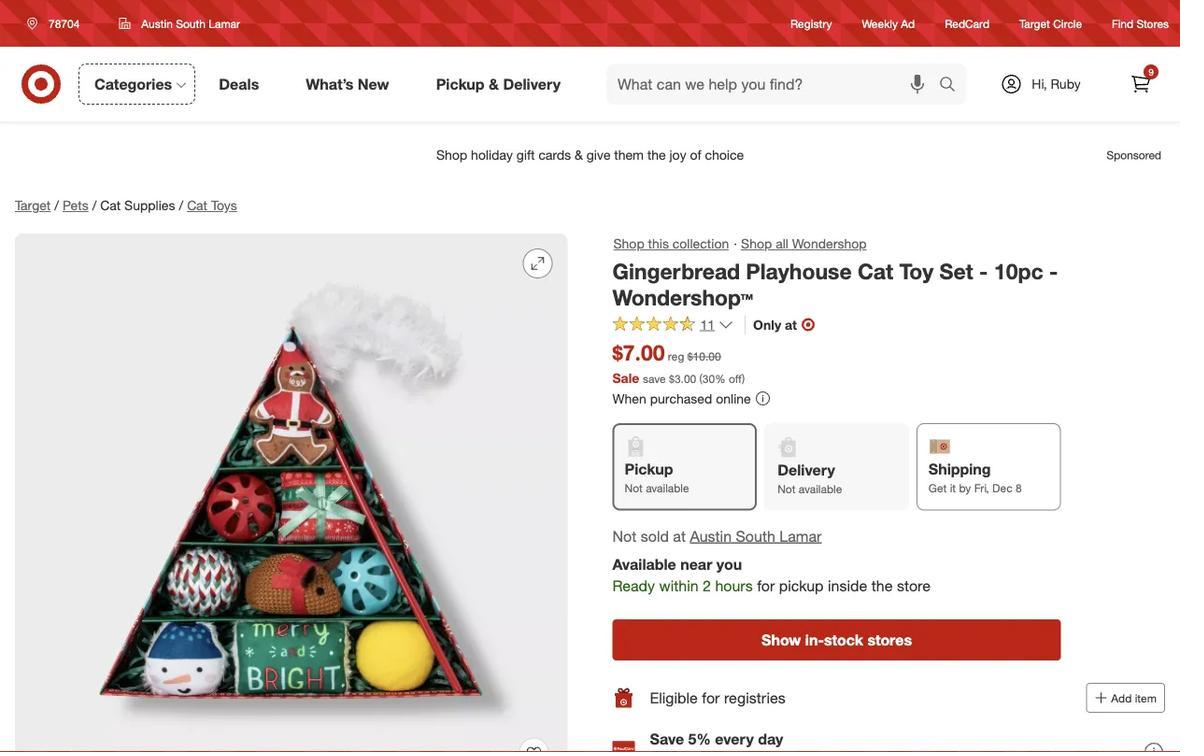 Task type: describe. For each thing, give the bounding box(es) containing it.
ad
[[901, 16, 915, 30]]

stock
[[824, 631, 864, 649]]

1 horizontal spatial cat
[[187, 197, 208, 214]]

$7.00
[[613, 340, 665, 366]]

ruby
[[1051, 76, 1081, 92]]

find
[[1112, 16, 1134, 30]]

redcard link
[[945, 15, 990, 31]]

toys
[[211, 197, 237, 214]]

collection
[[673, 236, 729, 252]]

What can we help you find? suggestions appear below search field
[[607, 64, 944, 105]]

item
[[1135, 691, 1157, 705]]

gingerbread
[[613, 258, 740, 284]]

advertisement region
[[0, 133, 1181, 178]]

1 vertical spatial for
[[702, 689, 720, 707]]

shipping
[[929, 460, 991, 478]]

only
[[753, 316, 782, 333]]

lamar inside dropdown button
[[209, 16, 240, 30]]

what's new
[[306, 75, 389, 93]]

set
[[940, 258, 974, 284]]

9
[[1149, 66, 1154, 78]]

every
[[715, 730, 754, 749]]

78704
[[49, 16, 80, 30]]

online
[[716, 390, 751, 406]]

1 / from the left
[[54, 197, 59, 214]]

shop this collection link
[[613, 234, 730, 254]]

save
[[643, 371, 666, 385]]

target link
[[15, 197, 51, 214]]

not sold at austin south lamar
[[613, 527, 822, 545]]

within
[[659, 577, 699, 595]]

all
[[776, 236, 789, 252]]

store
[[897, 577, 931, 595]]

)
[[742, 371, 745, 385]]

save 5% every day
[[650, 730, 784, 749]]

pets
[[63, 197, 89, 214]]

3.00
[[675, 371, 697, 385]]

&
[[489, 75, 499, 93]]

add
[[1112, 691, 1132, 705]]

pickup for not
[[625, 460, 673, 478]]

when
[[613, 390, 647, 406]]

target / pets / cat supplies / cat toys
[[15, 197, 237, 214]]

stores
[[868, 631, 912, 649]]

registry
[[791, 16, 832, 30]]

this
[[648, 236, 669, 252]]

find stores link
[[1112, 15, 1169, 31]]

pickup & delivery link
[[420, 64, 584, 105]]

south inside dropdown button
[[176, 16, 206, 30]]

weekly ad
[[862, 16, 915, 30]]

playhouse
[[746, 258, 852, 284]]

eligible
[[650, 689, 698, 707]]

categories link
[[79, 64, 196, 105]]

the
[[872, 577, 893, 595]]

gingerbread playhouse cat toy set - 10pc - wondershop™
[[613, 258, 1058, 311]]

1 - from the left
[[980, 258, 988, 284]]

target for target circle
[[1020, 16, 1050, 30]]

registry link
[[791, 15, 832, 31]]

add item button
[[1086, 683, 1166, 713]]

11
[[701, 316, 715, 333]]

$10.00
[[688, 350, 721, 364]]

cat supplies link
[[100, 197, 175, 214]]

not left 'sold'
[[613, 527, 637, 545]]

what's new link
[[290, 64, 413, 105]]

0 horizontal spatial at
[[673, 527, 686, 545]]

when purchased online
[[613, 390, 751, 406]]

circle
[[1054, 16, 1082, 30]]

hours
[[715, 577, 753, 595]]

pets link
[[63, 197, 89, 214]]

you
[[717, 556, 742, 574]]

austin south lamar button
[[107, 7, 252, 40]]

not for delivery
[[778, 482, 796, 496]]

$7.00 reg $10.00 sale save $ 3.00 ( 30 % off )
[[613, 340, 745, 386]]

1 vertical spatial lamar
[[780, 527, 822, 545]]

11 link
[[613, 315, 734, 337]]

fri,
[[975, 482, 990, 496]]

ready
[[613, 577, 655, 595]]

registries
[[724, 689, 786, 707]]

1 horizontal spatial south
[[736, 527, 776, 545]]

target for target / pets / cat supplies / cat toys
[[15, 197, 51, 214]]

pickup for &
[[436, 75, 485, 93]]

it
[[950, 482, 956, 496]]



Task type: locate. For each thing, give the bounding box(es) containing it.
1 vertical spatial target
[[15, 197, 51, 214]]

at right 'sold'
[[673, 527, 686, 545]]

0 vertical spatial target
[[1020, 16, 1050, 30]]

cat right pets
[[100, 197, 121, 214]]

1 horizontal spatial /
[[92, 197, 97, 214]]

shop for shop all wondershop
[[741, 236, 772, 252]]

available up austin south lamar button
[[799, 482, 842, 496]]

in-
[[806, 631, 824, 649]]

hi,
[[1032, 76, 1047, 92]]

south up you
[[736, 527, 776, 545]]

0 horizontal spatial delivery
[[503, 75, 561, 93]]

1 horizontal spatial lamar
[[780, 527, 822, 545]]

30
[[703, 371, 715, 385]]

delivery up austin south lamar button
[[778, 461, 835, 479]]

pickup
[[779, 577, 824, 595]]

shop for shop this collection
[[614, 236, 645, 252]]

1 vertical spatial austin
[[690, 527, 732, 545]]

1 horizontal spatial shop
[[741, 236, 772, 252]]

/ left cat toys link
[[179, 197, 183, 214]]

/ left pets
[[54, 197, 59, 214]]

target left circle
[[1020, 16, 1050, 30]]

cat left "toy"
[[858, 258, 894, 284]]

austin
[[141, 16, 173, 30], [690, 527, 732, 545]]

available up 'sold'
[[646, 482, 689, 496]]

available
[[613, 556, 676, 574]]

target
[[1020, 16, 1050, 30], [15, 197, 51, 214]]

search button
[[931, 64, 976, 108]]

0 horizontal spatial -
[[980, 258, 988, 284]]

not up austin south lamar button
[[778, 482, 796, 496]]

1 horizontal spatial austin
[[690, 527, 732, 545]]

new
[[358, 75, 389, 93]]

0 horizontal spatial for
[[702, 689, 720, 707]]

show
[[762, 631, 801, 649]]

available near you ready within 2 hours for pickup inside the store
[[613, 556, 931, 595]]

show in-stock stores
[[762, 631, 912, 649]]

/
[[54, 197, 59, 214], [92, 197, 97, 214], [179, 197, 183, 214]]

south up 'deals' link
[[176, 16, 206, 30]]

for right hours
[[757, 577, 775, 595]]

categories
[[94, 75, 172, 93]]

sale
[[613, 370, 640, 386]]

$
[[669, 371, 675, 385]]

available for delivery
[[799, 482, 842, 496]]

austin south lamar
[[141, 16, 240, 30]]

not for pickup
[[625, 482, 643, 496]]

not up 'sold'
[[625, 482, 643, 496]]

2 horizontal spatial cat
[[858, 258, 894, 284]]

for
[[757, 577, 775, 595], [702, 689, 720, 707]]

1 horizontal spatial -
[[1050, 258, 1058, 284]]

save
[[650, 730, 684, 749]]

dec
[[993, 482, 1013, 496]]

inside
[[828, 577, 868, 595]]

stores
[[1137, 16, 1169, 30]]

reg
[[668, 350, 685, 364]]

- right the set
[[980, 258, 988, 284]]

for right eligible
[[702, 689, 720, 707]]

deals link
[[203, 64, 283, 105]]

search
[[931, 77, 976, 95]]

3 / from the left
[[179, 197, 183, 214]]

- right 10pc
[[1050, 258, 1058, 284]]

0 horizontal spatial pickup
[[436, 75, 485, 93]]

10pc
[[994, 258, 1044, 284]]

austin up categories link
[[141, 16, 173, 30]]

1 horizontal spatial at
[[785, 316, 797, 333]]

2 / from the left
[[92, 197, 97, 214]]

pickup
[[436, 75, 485, 93], [625, 460, 673, 478]]

lamar
[[209, 16, 240, 30], [780, 527, 822, 545]]

1 horizontal spatial delivery
[[778, 461, 835, 479]]

shop left this
[[614, 236, 645, 252]]

pickup inside pickup not available
[[625, 460, 673, 478]]

hi, ruby
[[1032, 76, 1081, 92]]

not inside pickup not available
[[625, 482, 643, 496]]

by
[[959, 482, 971, 496]]

target left pets
[[15, 197, 51, 214]]

available
[[646, 482, 689, 496], [799, 482, 842, 496]]

target circle link
[[1020, 15, 1082, 31]]

pickup & delivery
[[436, 75, 561, 93]]

shipping get it by fri, dec 8
[[929, 460, 1022, 496]]

pickup left & at the left top of the page
[[436, 75, 485, 93]]

show in-stock stores button
[[613, 620, 1061, 661]]

target inside target circle link
[[1020, 16, 1050, 30]]

weekly
[[862, 16, 898, 30]]

5%
[[689, 730, 711, 749]]

pickup not available
[[625, 460, 689, 496]]

sold
[[641, 527, 669, 545]]

day
[[758, 730, 784, 749]]

weekly ad link
[[862, 15, 915, 31]]

8
[[1016, 482, 1022, 496]]

toy
[[900, 258, 934, 284]]

0 horizontal spatial cat
[[100, 197, 121, 214]]

lamar up deals
[[209, 16, 240, 30]]

1 vertical spatial pickup
[[625, 460, 673, 478]]

0 horizontal spatial target
[[15, 197, 51, 214]]

available inside pickup not available
[[646, 482, 689, 496]]

deals
[[219, 75, 259, 93]]

delivery inside delivery not available
[[778, 461, 835, 479]]

2 horizontal spatial /
[[179, 197, 183, 214]]

near
[[681, 556, 713, 574]]

78704 button
[[15, 7, 99, 40]]

pickup inside pickup & delivery link
[[436, 75, 485, 93]]

2 - from the left
[[1050, 258, 1058, 284]]

cat left toys
[[187, 197, 208, 214]]

delivery not available
[[778, 461, 842, 496]]

/ right pets link
[[92, 197, 97, 214]]

1 vertical spatial south
[[736, 527, 776, 545]]

available for pickup
[[646, 482, 689, 496]]

wondershop™
[[613, 285, 753, 311]]

1 vertical spatial at
[[673, 527, 686, 545]]

lamar up available near you ready within 2 hours for pickup inside the store at the right bottom of the page
[[780, 527, 822, 545]]

0 horizontal spatial austin
[[141, 16, 173, 30]]

shop all wondershop
[[741, 236, 867, 252]]

not inside delivery not available
[[778, 482, 796, 496]]

0 vertical spatial austin
[[141, 16, 173, 30]]

for inside available near you ready within 2 hours for pickup inside the store
[[757, 577, 775, 595]]

not
[[625, 482, 643, 496], [778, 482, 796, 496], [613, 527, 637, 545]]

1 horizontal spatial pickup
[[625, 460, 673, 478]]

0 horizontal spatial shop
[[614, 236, 645, 252]]

1 horizontal spatial for
[[757, 577, 775, 595]]

(
[[700, 371, 703, 385]]

what's
[[306, 75, 354, 93]]

2
[[703, 577, 711, 595]]

cat
[[100, 197, 121, 214], [187, 197, 208, 214], [858, 258, 894, 284]]

available inside delivery not available
[[799, 482, 842, 496]]

at right only
[[785, 316, 797, 333]]

shop this collection
[[614, 236, 729, 252]]

1 vertical spatial delivery
[[778, 461, 835, 479]]

gingerbread playhouse cat toy set - 10pc - wondershop&#8482;, 1 of 5 image
[[15, 234, 568, 752]]

1 shop from the left
[[614, 236, 645, 252]]

find stores
[[1112, 16, 1169, 30]]

add item
[[1112, 691, 1157, 705]]

0 vertical spatial delivery
[[503, 75, 561, 93]]

shop left all
[[741, 236, 772, 252]]

0 horizontal spatial available
[[646, 482, 689, 496]]

0 horizontal spatial south
[[176, 16, 206, 30]]

0 vertical spatial south
[[176, 16, 206, 30]]

delivery right & at the left top of the page
[[503, 75, 561, 93]]

austin inside austin south lamar dropdown button
[[141, 16, 173, 30]]

%
[[715, 371, 726, 385]]

only at
[[753, 316, 797, 333]]

0 horizontal spatial /
[[54, 197, 59, 214]]

shop
[[614, 236, 645, 252], [741, 236, 772, 252]]

1 horizontal spatial available
[[799, 482, 842, 496]]

0 horizontal spatial lamar
[[209, 16, 240, 30]]

1 horizontal spatial target
[[1020, 16, 1050, 30]]

0 vertical spatial for
[[757, 577, 775, 595]]

cat toys link
[[187, 197, 237, 214]]

austin up near
[[690, 527, 732, 545]]

off
[[729, 371, 742, 385]]

-
[[980, 258, 988, 284], [1050, 258, 1058, 284]]

0 vertical spatial pickup
[[436, 75, 485, 93]]

cat inside "gingerbread playhouse cat toy set - 10pc - wondershop™"
[[858, 258, 894, 284]]

0 vertical spatial lamar
[[209, 16, 240, 30]]

eligible for registries
[[650, 689, 786, 707]]

2 shop from the left
[[741, 236, 772, 252]]

pickup up 'sold'
[[625, 460, 673, 478]]

0 vertical spatial at
[[785, 316, 797, 333]]



Task type: vqa. For each thing, say whether or not it's contained in the screenshot.
Delivery As soon as 7pm today
no



